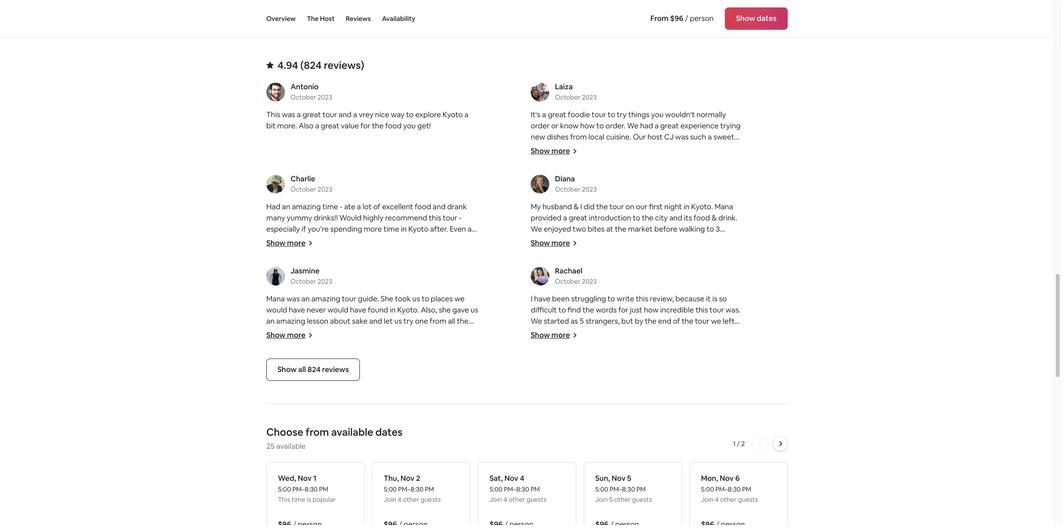 Task type: locate. For each thing, give the bounding box(es) containing it.
we inside my husband & i did the tour on our first night in kyoto. mana provided a great introduction to the city and its food & drink. we enjoyed two bites at the market before walking to 3 different restaurants. mana was a great host, including everyone to ensure we were all satisfied. plenty of food for dinner. i highly recommend the tour.
[[598, 247, 609, 257]]

2023 up struggling
[[582, 278, 597, 286]]

laiza image
[[531, 83, 550, 102]]

more for figure
[[287, 331, 306, 341]]

as
[[571, 317, 579, 327], [531, 328, 539, 338], [702, 417, 710, 427], [726, 417, 734, 427]]

october down charlie
[[291, 185, 316, 194]]

were right ensure
[[610, 247, 627, 257]]

treat!!!
[[394, 236, 416, 246]]

1 horizontal spatial time
[[323, 202, 338, 212]]

show more button for it
[[266, 239, 313, 248]]

0 horizontal spatial had
[[641, 121, 653, 131]]

as right well
[[726, 417, 734, 427]]

the down answer
[[562, 440, 574, 450]]

0 vertical spatial highly
[[363, 213, 384, 223]]

is left very
[[571, 143, 576, 153]]

the down introduction
[[615, 225, 627, 234]]

4 inside thu, nov 2 5:00 pm–8:30 pm join 4 other guests
[[398, 496, 402, 505]]

charlie image
[[266, 175, 285, 194]]

4 pm–8:30 from the left
[[610, 486, 635, 494]]

1 horizontal spatial the
[[573, 328, 586, 338]]

even
[[726, 384, 742, 394]]

2023
[[318, 93, 333, 102], [582, 93, 597, 102], [318, 185, 333, 194], [582, 185, 597, 194], [318, 278, 333, 286], [582, 278, 597, 286]]

we up stories
[[709, 339, 719, 349]]

1 / 2
[[733, 440, 745, 449]]

2
[[742, 440, 745, 449], [416, 474, 420, 484]]

charlie image
[[266, 175, 285, 194]]

took down fun
[[531, 395, 547, 405]]

local
[[589, 132, 605, 142]]

this inside this was a great tour and a vrey nice way to explore kyoto a bit more. also a great value for the food you get!
[[266, 110, 280, 120]]

2 nov from the left
[[401, 474, 415, 484]]

3 nov from the left
[[505, 474, 519, 484]]

0 horizontal spatial different
[[266, 328, 296, 338]]

this
[[266, 110, 280, 120], [278, 496, 290, 505]]

3 pm–8:30 from the left
[[504, 486, 530, 494]]

best
[[544, 350, 560, 360], [575, 440, 591, 450]]

3 guests from the left
[[632, 496, 653, 505]]

a
[[297, 110, 301, 120], [353, 110, 357, 120], [465, 110, 469, 120], [542, 110, 546, 120], [315, 121, 319, 131], [655, 121, 659, 131], [708, 132, 712, 142], [357, 202, 361, 212], [564, 213, 568, 223], [640, 236, 644, 246], [715, 395, 719, 405], [642, 417, 646, 427]]

0 horizontal spatial she
[[381, 294, 394, 304]]

& up 3
[[712, 213, 717, 223]]

0 horizontal spatial you
[[403, 121, 416, 131]]

to right way
[[406, 110, 414, 120]]

pm inside sat, nov 4 5:00 pm–8:30 pm join 4 other guests
[[531, 486, 540, 494]]

show more up anyone
[[266, 331, 306, 341]]

1 vertical spatial available
[[276, 442, 306, 452]]

5:00 inside sat, nov 4 5:00 pm–8:30 pm join 4 other guests
[[490, 486, 503, 494]]

she down places in the left bottom of the page
[[439, 306, 451, 315]]

5 5:00 from the left
[[702, 486, 714, 494]]

show more down dishes
[[531, 146, 570, 156]]

the left tour. at the right of the page
[[625, 258, 636, 268]]

1 vertical spatial our
[[303, 236, 315, 246]]

this down answer
[[575, 462, 587, 472]]

time up the drinks!!
[[323, 202, 338, 212]]

0 vertical spatial all
[[629, 247, 636, 257]]

2 horizontal spatial took
[[678, 328, 694, 338]]

more for treat!!!
[[287, 239, 306, 248]]

on up next
[[592, 406, 601, 416]]

she up 'found'
[[381, 294, 394, 304]]

guests inside mon, nov 6 5:00 pm–8:30 pm join 4 other guests
[[739, 496, 759, 505]]

you inside this was a great tour and a vrey nice way to explore kyoto a bit more. also a great value for the food you get!
[[403, 121, 416, 131]]

anyone
[[266, 350, 291, 360]]

0 horizontal spatial she
[[439, 306, 451, 315]]

nov inside sat, nov 4 5:00 pm–8:30 pm join 4 other guests
[[505, 474, 519, 484]]

1 vertical spatial you
[[403, 121, 416, 131]]

1 horizontal spatial would
[[328, 306, 349, 315]]

day
[[611, 417, 624, 427]]

pm–8:30 for 6
[[716, 486, 741, 494]]

tour left guide.
[[342, 294, 357, 304]]

incredible down because on the bottom right
[[661, 306, 694, 315]]

other for sun, nov 5
[[615, 496, 631, 505]]

sake right which
[[435, 328, 451, 338]]

0 horizontal spatial our
[[303, 236, 315, 246]]

join for thu, nov 2
[[384, 496, 396, 505]]

from
[[571, 132, 587, 142], [430, 317, 447, 327], [306, 426, 329, 439]]

0 vertical spatial on
[[626, 202, 635, 212]]

2 horizontal spatial kyoto
[[699, 362, 719, 371]]

experience inside i have been struggling to write this review, because it is so difficult to find the words for just how incredible this tour was. we started as 5 strangers, but by the end of the tour we left as 5 friends. the food was incredible, mana took note of our personal tastes ordered at each restaurant for us so we had the best experience possible. she shared interesting stories about the history and traditions, giving us the full kyoto experience. by the end of the tour, we were having so much fun that we wanted to go to karaoke together, and mana even took us there and joined us! on top of that, i asked for a recommendation on where to buy origami paper and she messaged me the next day with a link to the store as well as offering to answer any other questions about kyoto.   it was honestly the best decision i made to go on this tour, it was an incredible night of food, friends and culture. i can't recommend this tour enough!!
[[561, 350, 600, 360]]

1 horizontal spatial tour,
[[691, 440, 707, 450]]

1 horizontal spatial experience
[[681, 121, 719, 131]]

2 vertical spatial end
[[596, 373, 609, 382]]

i inside mana was an amazing tour guide. she took us to places we would have never would have found in kyoto. also, she gave us an amazing lesson about sake and let us try one from all the different categories so we could figure out which sake categories we liked best. i would recommend this tour to anyone who is in kyoto.
[[353, 339, 355, 349]]

0 horizontal spatial experience
[[561, 350, 600, 360]]

kyoto. inside i have been struggling to write this review, because it is so difficult to find the words for just how incredible this tour was. we started as 5 strangers, but by the end of the tour we left as 5 friends. the food was incredible, mana took note of our personal tastes ordered at each restaurant for us so we had the best experience possible. she shared interesting stories about the history and traditions, giving us the full kyoto experience. by the end of the tour, we were having so much fun that we wanted to go to karaoke together, and mana even took us there and joined us! on top of that, i asked for a recommendation on where to buy origami paper and she messaged me the next day with a link to the store as well as offering to answer any other questions about kyoto.   it was honestly the best decision i made to go on this tour, it was an incredible night of food, friends and culture. i can't recommend this tour enough!!
[[686, 429, 708, 438]]

nov inside thu, nov 2 5:00 pm–8:30 pm join 4 other guests
[[401, 474, 415, 484]]

5:00 down thu,
[[384, 486, 397, 494]]

bit
[[266, 121, 276, 131]]

join inside mon, nov 6 5:00 pm–8:30 pm join 4 other guests
[[702, 496, 714, 505]]

5 pm from the left
[[743, 486, 752, 494]]

october
[[291, 93, 316, 102], [555, 93, 581, 102], [291, 185, 316, 194], [555, 185, 581, 194], [291, 278, 316, 286], [555, 278, 581, 286]]

show more button down especially
[[266, 239, 313, 248]]

5 nov from the left
[[720, 474, 734, 484]]

1 vertical spatial we
[[531, 225, 542, 234]]

asked
[[682, 395, 702, 405]]

2 5:00 from the left
[[384, 486, 397, 494]]

0 vertical spatial incredible
[[661, 306, 694, 315]]

different inside my husband & i did the tour on our first night in kyoto. mana provided a great introduction to the city and its food & drink. we enjoyed two bites at the market before walking to 3 different restaurants. mana was a great host, including everyone to ensure we were all satisfied. plenty of food for dinner. i highly recommend the tour.
[[531, 236, 561, 246]]

1 nov from the left
[[298, 474, 312, 484]]

an up anyone
[[266, 317, 275, 327]]

1 horizontal spatial from
[[430, 317, 447, 327]]

more for great
[[552, 239, 570, 248]]

2023 for rachael
[[582, 278, 597, 286]]

go up us!
[[608, 384, 617, 394]]

each
[[623, 339, 640, 349]]

0 vertical spatial you
[[652, 110, 664, 120]]

more up who
[[287, 331, 306, 341]]

antonio
[[291, 82, 319, 92]]

2 guests from the left
[[527, 496, 547, 505]]

together,
[[658, 384, 690, 394]]

october for diana
[[555, 185, 581, 194]]

to down on in the bottom right of the page
[[626, 406, 633, 416]]

2 horizontal spatial on
[[667, 440, 676, 450]]

incredible
[[661, 306, 694, 315], [531, 451, 565, 461]]

us
[[413, 294, 420, 304], [471, 306, 479, 315], [395, 317, 402, 327], [690, 339, 698, 349], [665, 362, 672, 371], [549, 395, 556, 405]]

1 vertical spatial this
[[278, 496, 290, 505]]

i right the dinner.
[[556, 258, 558, 268]]

0 horizontal spatial the
[[307, 14, 319, 23]]

try inside mana was an amazing tour guide. she took us to places we would have never would have found in kyoto. also, she gave us an amazing lesson about sake and let us try one from all the different categories so we could figure out which sake categories we liked best. i would recommend this tour to anyone who is in kyoto.
[[404, 317, 414, 327]]

- up even
[[459, 213, 462, 223]]

from
[[651, 14, 669, 23]]

nov inside sun, nov 5 5:00 pm–8:30 pm join 5 other guests
[[612, 474, 626, 484]]

you right "things"
[[652, 110, 664, 120]]

0 horizontal spatial would
[[266, 306, 287, 315]]

0 horizontal spatial end
[[280, 236, 293, 246]]

it
[[332, 236, 336, 246], [707, 294, 711, 304], [709, 440, 713, 450]]

the host
[[307, 14, 335, 23]]

of left food, at the bottom right of the page
[[586, 451, 593, 461]]

kyoto. up its
[[692, 202, 713, 212]]

0 vertical spatial our
[[636, 202, 648, 212]]

1 vertical spatial on
[[592, 406, 601, 416]]

october inside charlie october 2023
[[291, 185, 316, 194]]

1 horizontal spatial person
[[690, 14, 714, 23]]

we right ensure
[[598, 247, 609, 257]]

0 vertical spatial available
[[331, 426, 374, 439]]

mana up drink.
[[715, 202, 734, 212]]

shared
[[647, 350, 670, 360]]

2 horizontal spatial at
[[614, 339, 621, 349]]

4 nov from the left
[[612, 474, 626, 484]]

how inside it's a great foodie tour to try things you wouldn't normally order or know how to order. we had a great experience trying new dishes from local cuisine. our host cj was such a sweet person and is very knowledgeable.
[[581, 121, 595, 131]]

experience inside it's a great foodie tour to try things you wouldn't normally order or know how to order. we had a great experience trying new dishes from local cuisine. our host cj was such a sweet person and is very knowledgeable.
[[681, 121, 719, 131]]

restaurant
[[641, 339, 677, 349]]

2 join from the left
[[490, 496, 502, 505]]

1 horizontal spatial she
[[633, 350, 646, 360]]

2 for /
[[742, 440, 745, 449]]

best down answer
[[575, 440, 591, 450]]

experience
[[681, 121, 719, 131], [561, 350, 600, 360]]

1 vertical spatial different
[[266, 328, 296, 338]]

the down personal
[[531, 350, 543, 360]]

pm for wed, nov 1
[[319, 486, 328, 494]]

guests for thu, nov 2
[[421, 496, 441, 505]]

1 horizontal spatial highly
[[559, 258, 579, 268]]

0 vertical spatial she
[[381, 294, 394, 304]]

honestly
[[531, 440, 560, 450]]

1 horizontal spatial /
[[738, 440, 740, 449]]

mana up restaurant
[[658, 328, 677, 338]]

person right $96
[[690, 14, 714, 23]]

1 horizontal spatial night
[[665, 202, 682, 212]]

at
[[468, 225, 475, 234], [607, 225, 614, 234], [614, 339, 621, 349]]

1 horizontal spatial -
[[459, 213, 462, 223]]

1 join from the left
[[384, 496, 396, 505]]

different inside mana was an amazing tour guide. she took us to places we would have never would have found in kyoto. also, she gave us an amazing lesson about sake and let us try one from all the different categories so we could figure out which sake categories we liked best. i would recommend this tour to anyone who is in kyoto.
[[266, 328, 296, 338]]

0 vertical spatial experience
[[681, 121, 719, 131]]

sake
[[352, 317, 368, 327], [435, 328, 451, 338]]

pm–8:30 inside sat, nov 4 5:00 pm–8:30 pm join 4 other guests
[[504, 486, 530, 494]]

show more for as
[[531, 331, 570, 341]]

5 pm–8:30 from the left
[[716, 486, 741, 494]]

october for antonio
[[291, 93, 316, 102]]

2023 for charlie
[[318, 185, 333, 194]]

pm–8:30 inside thu, nov 2 5:00 pm–8:30 pm join 4 other guests
[[398, 486, 424, 494]]

karaoke
[[628, 384, 656, 394]]

messaged
[[531, 417, 567, 427]]

0 vertical spatial person
[[690, 14, 714, 23]]

1 horizontal spatial available
[[331, 426, 374, 439]]

in
[[684, 202, 690, 212], [401, 225, 407, 234], [390, 306, 396, 315], [316, 350, 322, 360]]

show more for restaurants.
[[531, 239, 570, 248]]

guests inside thu, nov 2 5:00 pm–8:30 pm join 4 other guests
[[421, 496, 441, 505]]

everyone
[[531, 247, 563, 257]]

1 horizontal spatial kyoto
[[443, 110, 463, 120]]

october inside jasmine october 2023
[[291, 278, 316, 286]]

0 horizontal spatial all
[[298, 365, 306, 375]]

rachael image
[[531, 267, 550, 286], [531, 267, 550, 286]]

join for mon, nov 6
[[702, 496, 714, 505]]

0 horizontal spatial dates
[[376, 426, 403, 439]]

had inside it's a great foodie tour to try things you wouldn't normally order or know how to order. we had a great experience trying new dishes from local cuisine. our host cj was such a sweet person and is very knowledgeable.
[[641, 121, 653, 131]]

2023 inside antonio october 2023
[[318, 93, 333, 102]]

october for laiza
[[555, 93, 581, 102]]

3 join from the left
[[596, 496, 608, 505]]

started
[[544, 317, 569, 327]]

reviews button
[[346, 0, 371, 37]]

we inside i have been struggling to write this review, because it is so difficult to find the words for just how incredible this tour was. we started as 5 strangers, but by the end of the tour we left as 5 friends. the food was incredible, mana took note of our personal tastes ordered at each restaurant for us so we had the best experience possible. she shared interesting stories about the history and traditions, giving us the full kyoto experience. by the end of the tour, we were having so much fun that we wanted to go to karaoke together, and mana even took us there and joined us! on top of that, i asked for a recommendation on where to buy origami paper and she messaged me the next day with a link to the store as well as offering to answer any other questions about kyoto.   it was honestly the best decision i made to go on this tour, it was an incredible night of food, friends and culture. i can't recommend this tour enough!!
[[531, 317, 542, 327]]

1 horizontal spatial different
[[531, 236, 561, 246]]

0 vertical spatial the
[[307, 14, 319, 23]]

and down dishes
[[557, 143, 570, 153]]

order
[[531, 121, 550, 131]]

especially
[[266, 225, 300, 234]]

for down vrey
[[361, 121, 371, 131]]

the inside "button"
[[307, 14, 319, 23]]

the inside this was a great tour and a vrey nice way to explore kyoto a bit more. also a great value for the food you get!
[[372, 121, 384, 131]]

2 vertical spatial about
[[664, 429, 685, 438]]

list
[[263, 82, 792, 472]]

pm inside sun, nov 5 5:00 pm–8:30 pm join 5 other guests
[[637, 486, 646, 494]]

show more button for very
[[531, 146, 578, 156]]

mana inside mana was an amazing tour guide. she took us to places we would have never would have found in kyoto. also, she gave us an amazing lesson about sake and let us try one from all the different categories so we could figure out which sake categories we liked best. i would recommend this tour to anyone who is in kyoto.
[[266, 294, 285, 304]]

go up the culture.
[[656, 440, 665, 450]]

4 for mon, nov 6
[[715, 496, 719, 505]]

1 pm–8:30 from the left
[[293, 486, 318, 494]]

at inside i have been struggling to write this review, because it is so difficult to find the words for just how incredible this tour was. we started as 5 strangers, but by the end of the tour we left as 5 friends. the food was incredible, mana took note of our personal tastes ordered at each restaurant for us so we had the best experience possible. she shared interesting stories about the history and traditions, giving us the full kyoto experience. by the end of the tour, we were having so much fun that we wanted to go to karaoke together, and mana even took us there and joined us! on top of that, i asked for a recommendation on where to buy origami paper and she messaged me the next day with a link to the store as well as offering to answer any other questions about kyoto.   it was honestly the best decision i made to go on this tour, it was an incredible night of food, friends and culture. i can't recommend this tour enough!!
[[614, 339, 621, 349]]

0 vertical spatial tour,
[[633, 373, 648, 382]]

friends
[[614, 451, 638, 461]]

our down left at bottom
[[722, 328, 734, 338]]

show for my husband & i did the tour on our first night in kyoto. mana provided a great introduction to the city and its food & drink. we enjoyed two bites at the market before walking to 3 different restaurants. mana was a great host, including everyone to ensure we were all satisfied. plenty of food for dinner. i highly recommend the tour.
[[531, 239, 550, 248]]

1 vertical spatial time
[[384, 225, 399, 234]]

you inside it's a great foodie tour to try things you wouldn't normally order or know how to order. we had a great experience trying new dishes from local cuisine. our host cj was such a sweet person and is very knowledgeable.
[[652, 110, 664, 120]]

other for mon, nov 6
[[721, 496, 737, 505]]

1 vertical spatial highly
[[559, 258, 579, 268]]

more down enjoyed
[[552, 239, 570, 248]]

was inside this was a great tour and a vrey nice way to explore kyoto a bit more. also a great value for the food you get!
[[282, 110, 295, 120]]

to inside this was a great tour and a vrey nice way to explore kyoto a bit more. also a great value for the food you get!
[[406, 110, 414, 120]]

list containing antonio
[[263, 82, 792, 472]]

how down foodie at the right
[[581, 121, 595, 131]]

tour up left at bottom
[[710, 306, 724, 315]]

recommendation
[[531, 406, 591, 416]]

diana image
[[531, 175, 550, 194], [531, 175, 550, 194]]

pm for thu, nov 2
[[425, 486, 434, 494]]

and down made
[[640, 451, 653, 461]]

2023 for laiza
[[582, 93, 597, 102]]

sat, nov 4 5:00 pm–8:30 pm join 4 other guests
[[490, 474, 547, 505]]

october inside antonio october 2023
[[291, 93, 316, 102]]

this
[[429, 213, 441, 223], [636, 294, 649, 304], [696, 306, 708, 315], [422, 339, 435, 349], [677, 440, 690, 450], [575, 462, 587, 472]]

giving
[[642, 362, 663, 371]]

walking
[[679, 225, 705, 234]]

pm–8:30 inside wed, nov 1 5:00 pm–8:30 pm this time is popular
[[293, 486, 318, 494]]

0 horizontal spatial highly
[[363, 213, 384, 223]]

enjoyed
[[544, 225, 571, 234]]

antonio image
[[266, 83, 285, 102], [266, 83, 285, 102]]

and down 'found'
[[369, 317, 382, 327]]

2 vertical spatial time
[[292, 496, 305, 505]]

kyoto inside this was a great tour and a vrey nice way to explore kyoto a bit more. also a great value for the food you get!
[[443, 110, 463, 120]]

about down store
[[664, 429, 685, 438]]

3 pm from the left
[[531, 486, 540, 494]]

at up possible.
[[614, 339, 621, 349]]

1 horizontal spatial were
[[662, 373, 679, 382]]

nov for sun,
[[612, 474, 626, 484]]

experience up such
[[681, 121, 719, 131]]

5
[[580, 317, 584, 327], [540, 328, 544, 338], [628, 474, 632, 484], [610, 496, 613, 505]]

0 vertical spatial best
[[544, 350, 560, 360]]

by
[[635, 317, 644, 327]]

pm for sat, nov 4
[[531, 486, 540, 494]]

2 pm–8:30 from the left
[[398, 486, 424, 494]]

this up after.
[[429, 213, 441, 223]]

show more button for categories
[[266, 331, 313, 341]]

5:00 inside sun, nov 5 5:00 pm–8:30 pm join 5 other guests
[[596, 486, 609, 494]]

1 vertical spatial experience
[[561, 350, 600, 360]]

2 vertical spatial all
[[298, 365, 306, 375]]

0 vertical spatial /
[[685, 14, 689, 23]]

other inside sat, nov 4 5:00 pm–8:30 pm join 4 other guests
[[509, 496, 525, 505]]

on up the culture.
[[667, 440, 676, 450]]

1 horizontal spatial about
[[531, 362, 552, 371]]

tour right foodie at the right
[[592, 110, 607, 120]]

guests for mon, nov 6
[[739, 496, 759, 505]]

show more button up who
[[266, 331, 313, 341]]

great up two
[[569, 213, 588, 223]]

recommend down the out
[[379, 339, 421, 349]]

pm inside mon, nov 6 5:00 pm–8:30 pm join 4 other guests
[[743, 486, 752, 494]]

show dates link
[[725, 7, 788, 30]]

nov for thu,
[[401, 474, 415, 484]]

5:00 down the sun,
[[596, 486, 609, 494]]

and inside had an amazing time - ate a lot of excellent food and drank many yummy drinks!! would highly recommend this tour - especially if you're spending more time in kyoto after. even at the end of our trip, it was an absolute treat!!!
[[433, 202, 446, 212]]

highly down 'lot'
[[363, 213, 384, 223]]

2 vertical spatial amazing
[[276, 317, 305, 327]]

0 horizontal spatial go
[[608, 384, 617, 394]]

different for categories
[[266, 328, 296, 338]]

ordered
[[585, 339, 613, 349]]

2023 for antonio
[[318, 93, 333, 102]]

0 horizontal spatial were
[[610, 247, 627, 257]]

for
[[361, 121, 371, 131], [720, 247, 730, 257], [619, 306, 629, 315], [678, 339, 688, 349], [704, 395, 714, 405]]

1 vertical spatial were
[[662, 373, 679, 382]]

1 vertical spatial categories
[[266, 339, 303, 349]]

the inside i have been struggling to write this review, because it is so difficult to find the words for just how incredible this tour was. we started as 5 strangers, but by the end of the tour we left as 5 friends. the food was incredible, mana took note of our personal tastes ordered at each restaurant for us so we had the best experience possible. she shared interesting stories about the history and traditions, giving us the full kyoto experience. by the end of the tour, we were having so much fun that we wanted to go to karaoke together, and mana even took us there and joined us! on top of that, i asked for a recommendation on where to buy origami paper and she messaged me the next day with a link to the store as well as offering to answer any other questions about kyoto.   it was honestly the best decision i made to go on this tour, it was an incredible night of food, friends and culture. i can't recommend this tour enough!!
[[573, 328, 586, 338]]

it right trip,
[[332, 236, 336, 246]]

join inside sun, nov 5 5:00 pm–8:30 pm join 5 other guests
[[596, 496, 608, 505]]

categories
[[298, 328, 334, 338], [266, 339, 303, 349]]

it's a great foodie tour to try things you wouldn't normally order or know how to order. we had a great experience trying new dishes from local cuisine. our host cj was such a sweet person and is very knowledgeable.
[[531, 110, 741, 153]]

&
[[574, 202, 579, 212], [712, 213, 717, 223]]

other for sat, nov 4
[[509, 496, 525, 505]]

a left vrey
[[353, 110, 357, 120]]

much
[[714, 373, 733, 382]]

from down also,
[[430, 317, 447, 327]]

this inside wed, nov 1 5:00 pm–8:30 pm this time is popular
[[278, 496, 290, 505]]

4 for sat, nov 4
[[504, 496, 508, 505]]

is left popular
[[307, 496, 311, 505]]

buy
[[635, 406, 647, 416]]

is inside wed, nov 1 5:00 pm–8:30 pm this time is popular
[[307, 496, 311, 505]]

end down review,
[[659, 317, 672, 327]]

tour,
[[633, 373, 648, 382], [691, 440, 707, 450]]

1 vertical spatial had
[[720, 339, 733, 349]]

all inside mana was an amazing tour guide. she took us to places we would have never would have found in kyoto. also, she gave us an amazing lesson about sake and let us try one from all the different categories so we could figure out which sake categories we liked best. i would recommend this tour to anyone who is in kyoto.
[[448, 317, 456, 327]]

i right best.
[[353, 339, 355, 349]]

but
[[622, 317, 634, 327]]

1 guests from the left
[[421, 496, 441, 505]]

this down which
[[422, 339, 435, 349]]

different up anyone
[[266, 328, 296, 338]]

and left its
[[670, 213, 683, 223]]

guests inside sun, nov 5 5:00 pm–8:30 pm join 5 other guests
[[632, 496, 653, 505]]

1 pm from the left
[[319, 486, 328, 494]]

1 horizontal spatial 2
[[742, 440, 745, 449]]

can't
[[685, 451, 702, 461]]

pm inside thu, nov 2 5:00 pm–8:30 pm join 4 other guests
[[425, 486, 434, 494]]

1 vertical spatial person
[[531, 143, 555, 153]]

3 5:00 from the left
[[490, 486, 503, 494]]

words
[[596, 306, 617, 315]]

2 vertical spatial from
[[306, 426, 329, 439]]

show more button for as
[[531, 331, 578, 341]]

4 join from the left
[[702, 496, 714, 505]]

our left first
[[636, 202, 648, 212]]

2023 up foodie at the right
[[582, 93, 597, 102]]

very
[[578, 143, 593, 153]]

october for charlie
[[291, 185, 316, 194]]

5:00 for sat,
[[490, 486, 503, 494]]

end inside had an amazing time - ate a lot of excellent food and drank many yummy drinks!! would highly recommend this tour - especially if you're spending more time in kyoto after. even at the end of our trip, it was an absolute treat!!!
[[280, 236, 293, 246]]

pm–8:30 inside mon, nov 6 5:00 pm–8:30 pm join 4 other guests
[[716, 486, 741, 494]]

0 horizontal spatial took
[[395, 294, 411, 304]]

october inside diana october 2023
[[555, 185, 581, 194]]

4 5:00 from the left
[[596, 486, 609, 494]]

guests inside sat, nov 4 5:00 pm–8:30 pm join 4 other guests
[[527, 496, 547, 505]]

from inside mana was an amazing tour guide. she took us to places we would have never would have found in kyoto. also, she gave us an amazing lesson about sake and let us try one from all the different categories so we could figure out which sake categories we liked best. i would recommend this tour to anyone who is in kyoto.
[[430, 317, 447, 327]]

night up the city
[[665, 202, 682, 212]]

recommend inside my husband & i did the tour on our first night in kyoto. mana provided a great introduction to the city and its food & drink. we enjoyed two bites at the market before walking to 3 different restaurants. mana was a great host, including everyone to ensure we were all satisfied. plenty of food for dinner. i highly recommend the tour.
[[581, 258, 623, 268]]

other
[[609, 429, 628, 438], [403, 496, 420, 505], [509, 496, 525, 505], [615, 496, 631, 505], [721, 496, 737, 505]]

0 horizontal spatial try
[[404, 317, 414, 327]]

she inside i have been struggling to write this review, because it is so difficult to find the words for just how incredible this tour was. we started as 5 strangers, but by the end of the tour we left as 5 friends. the food was incredible, mana took note of our personal tastes ordered at each restaurant for us so we had the best experience possible. she shared interesting stories about the history and traditions, giving us the full kyoto experience. by the end of the tour, we were having so much fun that we wanted to go to karaoke together, and mana even took us there and joined us! on top of that, i asked for a recommendation on where to buy origami paper and she messaged me the next day with a link to the store as well as offering to answer any other questions about kyoto.   it was honestly the best decision i made to go on this tour, it was an incredible night of food, friends and culture. i can't recommend this tour enough!!
[[633, 350, 646, 360]]

1 vertical spatial go
[[656, 440, 665, 450]]

5:00 for sun,
[[596, 486, 609, 494]]

5:00 for thu,
[[384, 486, 397, 494]]

could
[[357, 328, 376, 338]]

4 guests from the left
[[739, 496, 759, 505]]

it
[[710, 429, 715, 438]]

nov right wed, on the left of the page
[[298, 474, 312, 484]]

other inside thu, nov 2 5:00 pm–8:30 pm join 4 other guests
[[403, 496, 420, 505]]

food
[[385, 121, 402, 131], [415, 202, 431, 212], [694, 213, 710, 223], [702, 247, 718, 257], [588, 328, 604, 338]]

so inside mana was an amazing tour guide. she took us to places we would have never would have found in kyoto. also, she gave us an amazing lesson about sake and let us try one from all the different categories so we could figure out which sake categories we liked best. i would recommend this tour to anyone who is in kyoto.
[[336, 328, 344, 338]]

tour down also,
[[436, 339, 451, 349]]

6
[[736, 474, 740, 484]]

more up the absolute
[[364, 225, 382, 234]]

dinner.
[[531, 258, 554, 268]]

the down gave
[[457, 317, 469, 327]]

was inside it's a great foodie tour to try things you wouldn't normally order or know how to order. we had a great experience trying new dishes from local cuisine. our host cj was such a sweet person and is very knowledgeable.
[[676, 132, 689, 142]]

jasmine image
[[266, 267, 285, 286]]

1 horizontal spatial try
[[617, 110, 627, 120]]

an inside i have been struggling to write this review, because it is so difficult to find the words for just how incredible this tour was. we started as 5 strangers, but by the end of the tour we left as 5 friends. the food was incredible, mana took note of our personal tastes ordered at each restaurant for us so we had the best experience possible. she shared interesting stories about the history and traditions, giving us the full kyoto experience. by the end of the tour, we were having so much fun that we wanted to go to karaoke together, and mana even took us there and joined us! on top of that, i asked for a recommendation on where to buy origami paper and she messaged me the next day with a link to the store as well as offering to answer any other questions about kyoto.   it was honestly the best decision i made to go on this tour, it was an incredible night of food, friends and culture. i can't recommend this tour enough!!
[[730, 440, 738, 450]]

and inside my husband & i did the tour on our first night in kyoto. mana provided a great introduction to the city and its food & drink. we enjoyed two bites at the market before walking to 3 different restaurants. mana was a great host, including everyone to ensure we were all satisfied. plenty of food for dinner. i highly recommend the tour.
[[670, 213, 683, 223]]

1 5:00 from the left
[[278, 486, 291, 494]]

1 vertical spatial incredible
[[531, 451, 565, 461]]

1 vertical spatial all
[[448, 317, 456, 327]]

5:00 down wed, on the left of the page
[[278, 486, 291, 494]]

city
[[656, 213, 668, 223]]

of down including
[[693, 247, 700, 257]]

we up gave
[[455, 294, 465, 304]]

1 horizontal spatial you
[[652, 110, 664, 120]]

0 horizontal spatial sake
[[352, 317, 368, 327]]

our inside my husband & i did the tour on our first night in kyoto. mana provided a great introduction to the city and its food & drink. we enjoyed two bites at the market before walking to 3 different restaurants. mana was a great host, including everyone to ensure we were all satisfied. plenty of food for dinner. i highly recommend the tour.
[[636, 202, 648, 212]]

kyoto inside i have been struggling to write this review, because it is so difficult to find the words for just how incredible this tour was. we started as 5 strangers, but by the end of the tour we left as 5 friends. the food was incredible, mana took note of our personal tastes ordered at each restaurant for us so we had the best experience possible. she shared interesting stories about the history and traditions, giving us the full kyoto experience. by the end of the tour, we were having so much fun that we wanted to go to karaoke together, and mana even took us there and joined us! on top of that, i asked for a recommendation on where to buy origami paper and she messaged me the next day with a link to the store as well as offering to answer any other questions about kyoto.   it was honestly the best decision i made to go on this tour, it was an incredible night of food, friends and culture. i can't recommend this tour enough!!
[[699, 362, 719, 371]]

& left did at the right top of the page
[[574, 202, 579, 212]]

2 pm from the left
[[425, 486, 434, 494]]

paper
[[678, 406, 698, 416]]

0 vertical spatial 2
[[742, 440, 745, 449]]

overview
[[266, 14, 296, 23]]

pm for mon, nov 6
[[743, 486, 752, 494]]

and left drank
[[433, 202, 446, 212]]

4 pm from the left
[[637, 486, 646, 494]]

categories down the lesson
[[298, 328, 334, 338]]

were up together,
[[662, 373, 679, 382]]

0 vertical spatial sake
[[352, 317, 368, 327]]

was down market
[[625, 236, 638, 246]]

0 vertical spatial try
[[617, 110, 627, 120]]

rachael
[[555, 266, 583, 276]]

we inside my husband & i did the tour on our first night in kyoto. mana provided a great introduction to the city and its food & drink. we enjoyed two bites at the market before walking to 3 different restaurants. mana was a great host, including everyone to ensure we were all satisfied. plenty of food for dinner. i highly recommend the tour.
[[531, 225, 542, 234]]

1 vertical spatial about
[[531, 362, 552, 371]]

0 vertical spatial it
[[332, 236, 336, 246]]

0 horizontal spatial &
[[574, 202, 579, 212]]

0 horizontal spatial person
[[531, 143, 555, 153]]

difficult
[[531, 306, 557, 315]]

nov inside mon, nov 6 5:00 pm–8:30 pm join 4 other guests
[[720, 474, 734, 484]]

we
[[628, 121, 639, 131], [531, 225, 542, 234], [531, 317, 542, 327]]

us down shared
[[665, 362, 672, 371]]

amazing up never
[[312, 294, 341, 304]]

time up the absolute
[[384, 225, 399, 234]]

2023 inside laiza october 2023
[[582, 93, 597, 102]]

pm–8:30 inside sun, nov 5 5:00 pm–8:30 pm join 5 other guests
[[610, 486, 635, 494]]

$96
[[671, 14, 684, 23]]

reviews
[[346, 14, 371, 23]]

store
[[683, 417, 701, 427]]

highly inside my husband & i did the tour on our first night in kyoto. mana provided a great introduction to the city and its food & drink. we enjoyed two bites at the market before walking to 3 different restaurants. mana was a great host, including everyone to ensure we were all satisfied. plenty of food for dinner. i highly recommend the tour.
[[559, 258, 579, 268]]

0 horizontal spatial how
[[581, 121, 595, 131]]

0 vertical spatial go
[[608, 384, 617, 394]]

end
[[280, 236, 293, 246], [659, 317, 672, 327], [596, 373, 609, 382]]

2023 for jasmine
[[318, 278, 333, 286]]

join inside thu, nov 2 5:00 pm–8:30 pm join 4 other guests
[[384, 496, 396, 505]]



Task type: describe. For each thing, give the bounding box(es) containing it.
person inside it's a great foodie tour to try things you wouldn't normally order or know how to order. we had a great experience trying new dishes from local cuisine. our host cj was such a sweet person and is very knowledgeable.
[[531, 143, 555, 153]]

is inside mana was an amazing tour guide. she took us to places we would have never would have found in kyoto. also, she gave us an amazing lesson about sake and let us try one from all the different categories so we could figure out which sake categories we liked best. i would recommend this tour to anyone who is in kyoto.
[[309, 350, 315, 360]]

have inside i have been struggling to write this review, because it is so difficult to find the words for just how incredible this tour was. we started as 5 strangers, but by the end of the tour we left as 5 friends. the food was incredible, mana took note of our personal tastes ordered at each restaurant for us so we had the best experience possible. she shared interesting stories about the history and traditions, giving us the full kyoto experience. by the end of the tour, we were having so much fun that we wanted to go to karaoke together, and mana even took us there and joined us! on top of that, i asked for a recommendation on where to buy origami paper and she messaged me the next day with a link to the store as well as offering to answer any other questions about kyoto.   it was honestly the best decision i made to go on this tour, it was an incredible night of food, friends and culture. i can't recommend this tour enough!!
[[535, 294, 551, 304]]

the right did at the right top of the page
[[597, 202, 608, 212]]

a up the also
[[297, 110, 301, 120]]

many
[[266, 213, 285, 223]]

this inside had an amazing time - ate a lot of excellent food and drank many yummy drinks!! would highly recommend this tour - especially if you're spending more time in kyoto after. even at the end of our trip, it was an absolute treat!!!
[[429, 213, 441, 223]]

and inside it's a great foodie tour to try things you wouldn't normally order or know how to order. we had a great experience trying new dishes from local cuisine. our host cj was such a sweet person and is very knowledgeable.
[[557, 143, 570, 153]]

me
[[568, 417, 579, 427]]

2 horizontal spatial time
[[384, 225, 399, 234]]

to down gave
[[453, 339, 460, 349]]

try inside it's a great foodie tour to try things you wouldn't normally order or know how to order. we had a great experience trying new dishes from local cuisine. our host cj was such a sweet person and is very knowledgeable.
[[617, 110, 627, 120]]

offering
[[531, 429, 558, 438]]

0 vertical spatial categories
[[298, 328, 334, 338]]

well
[[711, 417, 725, 427]]

0 horizontal spatial /
[[685, 14, 689, 23]]

you're
[[308, 225, 329, 234]]

availability
[[382, 14, 416, 23]]

tour up note
[[695, 317, 710, 327]]

made
[[626, 440, 645, 450]]

a up well
[[715, 395, 719, 405]]

us up interesting
[[690, 339, 698, 349]]

1 vertical spatial amazing
[[312, 294, 341, 304]]

and down 'wanted'
[[578, 395, 591, 405]]

link
[[647, 417, 659, 427]]

was down "strangers,"
[[606, 328, 619, 338]]

an right had
[[282, 202, 290, 212]]

night inside i have been struggling to write this review, because it is so difficult to find the words for just how incredible this tour was. we started as 5 strangers, but by the end of the tour we left as 5 friends. the food was incredible, mana took note of our personal tastes ordered at each restaurant for us so we had the best experience possible. she shared interesting stories about the history and traditions, giving us the full kyoto experience. by the end of the tour, we were having so much fun that we wanted to go to karaoke together, and mana even took us there and joined us! on top of that, i asked for a recommendation on where to buy origami paper and she messaged me the next day with a link to the store as well as offering to answer any other questions about kyoto.   it was honestly the best decision i made to go on this tour, it was an incredible night of food, friends and culture. i can't recommend this tour enough!!
[[566, 451, 584, 461]]

on inside my husband & i did the tour on our first night in kyoto. mana provided a great introduction to the city and its food & drink. we enjoyed two bites at the market before walking to 3 different restaurants. mana was a great host, including everyone to ensure we were all satisfied. plenty of food for dinner. i highly recommend the tour.
[[626, 202, 635, 212]]

if
[[302, 225, 306, 234]]

the up answer
[[581, 417, 592, 427]]

1 horizontal spatial &
[[712, 213, 717, 223]]

an down spending
[[353, 236, 361, 246]]

show dates
[[737, 14, 777, 23]]

of down because on the bottom right
[[673, 317, 681, 327]]

tour inside had an amazing time - ate a lot of excellent food and drank many yummy drinks!! would highly recommend this tour - especially if you're spending more time in kyoto after. even at the end of our trip, it was an absolute treat!!!
[[443, 213, 458, 223]]

mana down bites
[[605, 236, 623, 246]]

how inside i have been struggling to write this review, because it is so difficult to find the words for just how incredible this tour was. we started as 5 strangers, but by the end of the tour we left as 5 friends. the food was incredible, mana took note of our personal tastes ordered at each restaurant for us so we had the best experience possible. she shared interesting stories about the history and traditions, giving us the full kyoto experience. by the end of the tour, we were having so much fun that we wanted to go to karaoke together, and mana even took us there and joined us! on top of that, i asked for a recommendation on where to buy origami paper and she messaged me the next day with a link to the store as well as offering to answer any other questions about kyoto.   it was honestly the best decision i made to go on this tour, it was an incredible night of food, friends and culture. i can't recommend this tour enough!!
[[644, 306, 659, 315]]

guests for sun, nov 5
[[632, 496, 653, 505]]

pm–8:30 for 4
[[504, 486, 530, 494]]

had inside i have been struggling to write this review, because it is so difficult to find the words for just how incredible this tour was. we started as 5 strangers, but by the end of the tour we left as 5 friends. the food was incredible, mana took note of our personal tastes ordered at each restaurant for us so we had the best experience possible. she shared interesting stories about the history and traditions, giving us the full kyoto experience. by the end of the tour, we were having so much fun that we wanted to go to karaoke together, and mana even took us there and joined us! on top of that, i asked for a recommendation on where to buy origami paper and she messaged me the next day with a link to the store as well as offering to answer any other questions about kyoto.   it was honestly the best decision i made to go on this tour, it was an incredible night of food, friends and culture. i can't recommend this tour enough!!
[[720, 339, 733, 349]]

figure
[[378, 328, 398, 338]]

a right "it's"
[[542, 110, 546, 120]]

was inside mana was an amazing tour guide. she took us to places we would have never would have found in kyoto. also, she gave us an amazing lesson about sake and let us try one from all the different categories so we could figure out which sake categories we liked best. i would recommend this tour to anyone who is in kyoto.
[[287, 294, 300, 304]]

dishes
[[547, 132, 569, 142]]

pm–8:30 for 5
[[610, 486, 635, 494]]

0 horizontal spatial available
[[276, 442, 306, 452]]

trying
[[721, 121, 741, 131]]

to up order.
[[608, 110, 616, 120]]

other inside i have been struggling to write this review, because it is so difficult to find the words for just how incredible this tour was. we started as 5 strangers, but by the end of the tour we left as 5 friends. the food was incredible, mana took note of our personal tastes ordered at each restaurant for us so we had the best experience possible. she shared interesting stories about the history and traditions, giving us the full kyoto experience. by the end of the tour, we were having so much fun that we wanted to go to karaoke together, and mana even took us there and joined us! on top of that, i asked for a recommendation on where to buy origami paper and she messaged me the next day with a link to the store as well as offering to answer any other questions about kyoto.   it was honestly the best decision i made to go on this tour, it was an incredible night of food, friends and culture. i can't recommend this tour enough!!
[[609, 429, 628, 438]]

was inside my husband & i did the tour on our first night in kyoto. mana provided a great introduction to the city and its food & drink. we enjoyed two bites at the market before walking to 3 different restaurants. mana was a great host, including everyone to ensure we were all satisfied. plenty of food for dinner. i highly recommend the tour.
[[625, 236, 638, 246]]

to up market
[[633, 213, 641, 223]]

1 vertical spatial took
[[678, 328, 694, 338]]

food right its
[[694, 213, 710, 223]]

the left store
[[670, 417, 681, 427]]

to down been
[[559, 306, 566, 315]]

she inside mana was an amazing tour guide. she took us to places we would have never would have found in kyoto. also, she gave us an amazing lesson about sake and let us try one from all the different categories so we could figure out which sake categories we liked best. i would recommend this tour to anyone who is in kyoto.
[[439, 306, 451, 315]]

enough!!
[[605, 462, 634, 472]]

from inside it's a great foodie tour to try things you wouldn't normally order or know how to order. we had a great experience trying new dishes from local cuisine. our host cj was such a sweet person and is very knowledgeable.
[[571, 132, 587, 142]]

a inside had an amazing time - ate a lot of excellent food and drank many yummy drinks!! would highly recommend this tour - especially if you're spending more time in kyoto after. even at the end of our trip, it was an absolute treat!!!
[[357, 202, 361, 212]]

its
[[684, 213, 692, 223]]

of down 'traditions,'
[[611, 373, 618, 382]]

recommend inside mana was an amazing tour guide. she took us to places we would have never would have found in kyoto. also, she gave us an amazing lesson about sake and let us try one from all the different categories so we could figure out which sake categories we liked best. i would recommend this tour to anyone who is in kyoto.
[[379, 339, 421, 349]]

were inside i have been struggling to write this review, because it is so difficult to find the words for just how incredible this tour was. we started as 5 strangers, but by the end of the tour we left as 5 friends. the food was incredible, mana took note of our personal tastes ordered at each restaurant for us so we had the best experience possible. she shared interesting stories about the history and traditions, giving us the full kyoto experience. by the end of the tour, we were having so much fun that we wanted to go to karaoke together, and mana even took us there and joined us! on top of that, i asked for a recommendation on where to buy origami paper and she messaged me the next day with a link to the store as well as offering to answer any other questions about kyoto.   it was honestly the best decision i made to go on this tour, it was an incredible night of food, friends and culture. i can't recommend this tour enough!!
[[662, 373, 679, 382]]

1 horizontal spatial took
[[531, 395, 547, 405]]

so down note
[[699, 339, 707, 349]]

of right 'lot'
[[374, 202, 381, 212]]

0 vertical spatial time
[[323, 202, 338, 212]]

wanted
[[572, 384, 598, 394]]

first
[[649, 202, 663, 212]]

for inside this was a great tour and a vrey nice way to explore kyoto a bit more. also a great value for the food you get!
[[361, 121, 371, 131]]

highly inside had an amazing time - ate a lot of excellent food and drank many yummy drinks!! would highly recommend this tour - especially if you're spending more time in kyoto after. even at the end of our trip, it was an absolute treat!!!
[[363, 213, 384, 223]]

food inside i have been struggling to write this review, because it is so difficult to find the words for just how incredible this tour was. we started as 5 strangers, but by the end of the tour we left as 5 friends. the food was incredible, mana took note of our personal tastes ordered at each restaurant for us so we had the best experience possible. she shared interesting stories about the history and traditions, giving us the full kyoto experience. by the end of the tour, we were having so much fun that we wanted to go to karaoke together, and mana even took us there and joined us! on top of that, i asked for a recommendation on where to buy origami paper and she messaged me the next day with a link to the store as well as offering to answer any other questions about kyoto.   it was honestly the best decision i made to go on this tour, it was an incredible night of food, friends and culture. i can't recommend this tour enough!!
[[588, 328, 604, 338]]

1 vertical spatial /
[[738, 440, 740, 449]]

us down that
[[549, 395, 556, 405]]

jasmine october 2023
[[291, 266, 333, 286]]

kyoto inside had an amazing time - ate a lot of excellent food and drank many yummy drinks!! would highly recommend this tour - especially if you're spending more time in kyoto after. even at the end of our trip, it was an absolute treat!!!
[[409, 225, 429, 234]]

for inside my husband & i did the tour on our first night in kyoto. mana provided a great introduction to the city and its food & drink. we enjoyed two bites at the market before walking to 3 different restaurants. mana was a great host, including everyone to ensure we were all satisfied. plenty of food for dinner. i highly recommend the tour.
[[720, 247, 730, 257]]

5:00 for mon,
[[702, 486, 714, 494]]

i left can't
[[682, 451, 684, 461]]

took inside mana was an amazing tour guide. she took us to places we would have never would have found in kyoto. also, she gave us an amazing lesson about sake and let us try one from all the different categories so we could figure out which sake categories we liked best. i would recommend this tour to anyone who is in kyoto.
[[395, 294, 411, 304]]

amazing inside had an amazing time - ate a lot of excellent food and drank many yummy drinks!! would highly recommend this tour - especially if you're spending more time in kyoto after. even at the end of our trip, it was an absolute treat!!!
[[292, 202, 321, 212]]

history
[[566, 362, 590, 371]]

struggling
[[572, 294, 606, 304]]

nov for mon,
[[720, 474, 734, 484]]

to up words
[[608, 294, 615, 304]]

restaurants.
[[563, 236, 603, 246]]

0 vertical spatial -
[[340, 202, 343, 212]]

ate
[[344, 202, 356, 212]]

get!
[[418, 121, 431, 131]]

laiza image
[[531, 83, 550, 102]]

food inside had an amazing time - ate a lot of excellent food and drank many yummy drinks!! would highly recommend this tour - especially if you're spending more time in kyoto after. even at the end of our trip, it was an absolute treat!!!
[[415, 202, 431, 212]]

0 vertical spatial 1
[[733, 440, 736, 449]]

time inside wed, nov 1 5:00 pm–8:30 pm this time is popular
[[292, 496, 305, 505]]

wouldn't
[[666, 110, 695, 120]]

more down dishes
[[552, 146, 570, 156]]

she inside i have been struggling to write this review, because it is so difficult to find the words for just how incredible this tour was. we started as 5 strangers, but by the end of the tour we left as 5 friends. the food was incredible, mana took note of our personal tastes ordered at each restaurant for us so we had the best experience possible. she shared interesting stories about the history and traditions, giving us the full kyoto experience. by the end of the tour, we were having so much fun that we wanted to go to karaoke together, and mana even took us there and joined us! on top of that, i asked for a recommendation on where to buy origami paper and she messaged me the next day with a link to the store as well as offering to answer any other questions about kyoto.   it was honestly the best decision i made to go on this tour, it was an incredible night of food, friends and culture. i can't recommend this tour enough!!
[[715, 406, 727, 416]]

different for restaurants.
[[531, 236, 561, 246]]

show more for it
[[266, 239, 306, 248]]

the down because on the bottom right
[[682, 317, 694, 327]]

about inside mana was an amazing tour guide. she took us to places we would have never would have found in kyoto. also, she gave us an amazing lesson about sake and let us try one from all the different categories so we could figure out which sake categories we liked best. i would recommend this tour to anyone who is in kyoto.
[[330, 317, 351, 327]]

great up satisfied.
[[646, 236, 664, 246]]

sun,
[[596, 474, 611, 484]]

a right the also
[[315, 121, 319, 131]]

dates inside choose from available dates 25 available
[[376, 426, 403, 439]]

possible.
[[601, 350, 631, 360]]

1 horizontal spatial have
[[350, 306, 366, 315]]

sat,
[[490, 474, 503, 484]]

that,
[[661, 395, 677, 405]]

fun
[[531, 384, 542, 394]]

great up or
[[548, 110, 567, 120]]

in inside my husband & i did the tour on our first night in kyoto. mana provided a great introduction to the city and its food & drink. we enjoyed two bites at the market before walking to 3 different restaurants. mana was a great host, including everyone to ensure we were all satisfied. plenty of food for dinner. i highly recommend the tour.
[[684, 202, 690, 212]]

we left left at bottom
[[712, 317, 722, 327]]

charlie october 2023
[[291, 174, 333, 194]]

tour down food, at the bottom right of the page
[[589, 462, 603, 472]]

in up let
[[390, 306, 396, 315]]

satisfied.
[[638, 247, 668, 257]]

because
[[676, 294, 705, 304]]

decision
[[592, 440, 621, 450]]

culture.
[[654, 451, 680, 461]]

experience.
[[531, 373, 571, 382]]

mana down much
[[706, 384, 724, 394]]

to left 3
[[707, 225, 715, 234]]

tastes
[[562, 339, 583, 349]]

of right note
[[713, 328, 720, 338]]

this up just
[[636, 294, 649, 304]]

0 vertical spatial &
[[574, 202, 579, 212]]

more inside had an amazing time - ate a lot of excellent food and drank many yummy drinks!! would highly recommend this tour - especially if you're spending more time in kyoto after. even at the end of our trip, it was an absolute treat!!!
[[364, 225, 382, 234]]

so left much
[[705, 373, 713, 382]]

1 inside wed, nov 1 5:00 pm–8:30 pm this time is popular
[[313, 474, 317, 484]]

vrey
[[359, 110, 374, 120]]

jasmine image
[[266, 267, 285, 286]]

1 vertical spatial tour,
[[691, 440, 707, 450]]

great up the also
[[303, 110, 321, 120]]

great left value
[[321, 121, 340, 131]]

show for mana was an amazing tour guide. she took us to places we would have never would have found in kyoto. also, she gave us an amazing lesson about sake and let us try one from all the different categories so we could figure out which sake categories we liked best. i would recommend this tour to anyone who is in kyoto.
[[266, 331, 286, 341]]

food down including
[[702, 247, 718, 257]]

did
[[584, 202, 595, 212]]

sweet
[[714, 132, 735, 142]]

this inside mana was an amazing tour guide. she took us to places we would have never would have found in kyoto. also, she gave us an amazing lesson about sake and let us try one from all the different categories so we could figure out which sake categories we liked best. i would recommend this tour to anyone who is in kyoto.
[[422, 339, 435, 349]]

we down giving
[[650, 373, 660, 382]]

plenty
[[670, 247, 691, 257]]

in inside had an amazing time - ate a lot of excellent food and drank many yummy drinks!! would highly recommend this tour - especially if you're spending more time in kyoto after. even at the end of our trip, it was an absolute treat!!!
[[401, 225, 407, 234]]

for down write
[[619, 306, 629, 315]]

friends.
[[546, 328, 572, 338]]

1 vertical spatial best
[[575, 440, 591, 450]]

trip,
[[316, 236, 330, 246]]

recommend inside i have been struggling to write this review, because it is so difficult to find the words for just how incredible this tour was. we started as 5 strangers, but by the end of the tour we left as 5 friends. the food was incredible, mana took note of our personal tastes ordered at each restaurant for us so we had the best experience possible. she shared interesting stories about the history and traditions, giving us the full kyoto experience. by the end of the tour, we were having so much fun that we wanted to go to karaoke together, and mana even took us there and joined us! on top of that, i asked for a recommendation on where to buy origami paper and she messaged me the next day with a link to the store as well as offering to answer any other questions about kyoto.   it was honestly the best decision i made to go on this tour, it was an incredible night of food, friends and culture. i can't recommend this tour enough!!
[[531, 462, 573, 472]]

1 vertical spatial it
[[707, 294, 711, 304]]

join for sat, nov 4
[[490, 496, 502, 505]]

had
[[266, 202, 281, 212]]

we up best.
[[346, 328, 356, 338]]

0 horizontal spatial have
[[289, 306, 305, 315]]

any
[[595, 429, 607, 438]]

tour inside this was a great tour and a vrey nice way to explore kyoto a bit more. also a great value for the food you get!
[[323, 110, 337, 120]]

tour inside my husband & i did the tour on our first night in kyoto. mana provided a great introduction to the city and its food & drink. we enjoyed two bites at the market before walking to 3 different restaurants. mana was a great host, including everyone to ensure we were all satisfied. plenty of food for dinner. i highly recommend the tour.
[[610, 202, 624, 212]]

it's
[[531, 110, 541, 120]]

1 horizontal spatial sake
[[435, 328, 451, 338]]

note
[[696, 328, 712, 338]]

i up difficult
[[531, 294, 533, 304]]

review,
[[650, 294, 674, 304]]

been
[[552, 294, 570, 304]]

kyoto. up one
[[398, 306, 419, 315]]

a up enjoyed
[[564, 213, 568, 223]]

more for food
[[552, 331, 570, 341]]

and right history
[[592, 362, 605, 371]]

the host button
[[307, 0, 335, 37]]

more.
[[277, 121, 297, 131]]

show all 824 reviews link
[[266, 359, 360, 382]]

this down because on the bottom right
[[696, 306, 708, 315]]

never
[[307, 306, 326, 315]]

drinks!!
[[314, 213, 338, 223]]

diana october 2023
[[555, 174, 597, 194]]

the up the "experience."
[[553, 362, 565, 371]]

5:00 for wed,
[[278, 486, 291, 494]]

to right "link"
[[660, 417, 668, 427]]

1 horizontal spatial dates
[[757, 14, 777, 23]]

5 up personal
[[540, 328, 544, 338]]

cj
[[665, 132, 674, 142]]

wed,
[[278, 474, 296, 484]]

kyoto. down best.
[[324, 350, 346, 360]]

market
[[628, 225, 653, 234]]

left
[[723, 317, 735, 327]]

2 for nov
[[416, 474, 420, 484]]

write
[[617, 294, 635, 304]]

questions
[[629, 429, 663, 438]]

is inside i have been struggling to write this review, because it is so difficult to find the words for just how incredible this tour was. we started as 5 strangers, but by the end of the tour we left as 5 friends. the food was incredible, mana took note of our personal tastes ordered at each restaurant for us so we had the best experience possible. she shared interesting stories about the history and traditions, giving us the full kyoto experience. by the end of the tour, we were having so much fun that we wanted to go to karaoke together, and mana even took us there and joined us! on top of that, i asked for a recommendation on where to buy origami paper and she messaged me the next day with a link to the store as well as offering to answer any other questions about kyoto.   it was honestly the best decision i made to go on this tour, it was an incredible night of food, friends and culture. i can't recommend this tour enough!!
[[713, 294, 718, 304]]

is inside it's a great foodie tour to try things you wouldn't normally order or know how to order. we had a great experience trying new dishes from local cuisine. our host cj was such a sweet person and is very knowledgeable.
[[571, 143, 576, 153]]

all inside my husband & i did the tour on our first night in kyoto. mana provided a great introduction to the city and its food & drink. we enjoyed two bites at the market before walking to 3 different restaurants. mana was a great host, including everyone to ensure we were all satisfied. plenty of food for dinner. i highly recommend the tour.
[[629, 247, 636, 257]]

the down struggling
[[583, 306, 594, 315]]

recommend inside had an amazing time - ate a lot of excellent food and drank many yummy drinks!! would highly recommend this tour - especially if you're spending more time in kyoto after. even at the end of our trip, it was an absolute treat!!!
[[385, 213, 427, 223]]

0 horizontal spatial on
[[592, 406, 601, 416]]

food inside this was a great tour and a vrey nice way to explore kyoto a bit more. also a great value for the food you get!
[[385, 121, 402, 131]]

absolute
[[363, 236, 393, 246]]

other for thu, nov 2
[[403, 496, 420, 505]]

show for had an amazing time - ate a lot of excellent food and drank many yummy drinks!! would highly recommend this tour - especially if you're spending more time in kyoto after. even at the end of our trip, it was an absolute treat!!!
[[266, 239, 286, 248]]

even
[[450, 225, 466, 234]]

4 for thu, nov 2
[[398, 496, 402, 505]]

to left answer
[[560, 429, 567, 438]]

a down market
[[640, 236, 644, 246]]

to up joined
[[599, 384, 607, 394]]

husband
[[543, 202, 572, 212]]

were inside my husband & i did the tour on our first night in kyoto. mana provided a great introduction to the city and its food & drink. we enjoyed two bites at the market before walking to 3 different restaurants. mana was a great host, including everyone to ensure we were all satisfied. plenty of food for dinner. i highly recommend the tour.
[[610, 247, 627, 257]]

as left well
[[702, 417, 710, 427]]

of down especially
[[295, 236, 302, 246]]

us up one
[[413, 294, 420, 304]]

join for sun, nov 5
[[596, 496, 608, 505]]

was right the it at bottom
[[716, 429, 730, 438]]

and inside this was a great tour and a vrey nice way to explore kyoto a bit more. also a great value for the food you get!
[[339, 110, 352, 120]]

as up personal
[[531, 328, 539, 338]]

for right asked
[[704, 395, 714, 405]]

the inside mana was an amazing tour guide. she took us to places we would have never would have found in kyoto. also, she gave us an amazing lesson about sake and let us try one from all the different categories so we could figure out which sake categories we liked best. i would recommend this tour to anyone who is in kyoto.
[[457, 317, 469, 327]]

2 horizontal spatial end
[[659, 317, 672, 327]]

pm for sun, nov 5
[[637, 486, 646, 494]]

the right by
[[583, 373, 594, 382]]

of right top
[[652, 395, 659, 405]]

knowledgeable.
[[594, 143, 649, 153]]

2 vertical spatial it
[[709, 440, 713, 450]]

a right explore
[[465, 110, 469, 120]]

we up who
[[305, 339, 315, 349]]

with
[[625, 417, 640, 427]]

laiza october 2023
[[555, 82, 597, 102]]

1 vertical spatial -
[[459, 213, 462, 223]]

pm–8:30 for 2
[[398, 486, 424, 494]]

the down 'traditions,'
[[620, 373, 631, 382]]

stories
[[711, 350, 734, 360]]

and inside mana was an amazing tour guide. she took us to places we would have never would have found in kyoto. also, she gave us an amazing lesson about sake and let us try one from all the different categories so we could figure out which sake categories we liked best. i would recommend this tour to anyone who is in kyoto.
[[369, 317, 382, 327]]

1 horizontal spatial go
[[656, 440, 665, 450]]

pm–8:30 for 1
[[293, 486, 318, 494]]

the inside had an amazing time - ate a lot of excellent food and drank many yummy drinks!! would highly recommend this tour - especially if you're spending more time in kyoto after. even at the end of our trip, it was an absolute treat!!!
[[266, 236, 278, 246]]

us right gave
[[471, 306, 479, 315]]

0 horizontal spatial tour,
[[633, 373, 648, 382]]

a up host
[[655, 121, 659, 131]]

show for i have been struggling to write this review, because it is so difficult to find the words for just how incredible this tour was. we started as 5 strangers, but by the end of the tour we left as 5 friends. the food was incredible, mana took note of our personal tastes ordered at each restaurant for us so we had the best experience possible. she shared interesting stories about the history and traditions, giving us the full kyoto experience. by the end of the tour, we were having so much fun that we wanted to go to karaoke together, and mana even took us there and joined us! on top of that, i asked for a recommendation on where to buy origami paper and she messaged me the next day with a link to the store as well as offering to answer any other questions about kyoto.   it was honestly the best decision i made to go on this tour, it was an incredible night of food, friends and culture. i can't recommend this tour enough!!
[[531, 331, 550, 341]]

she inside mana was an amazing tour guide. she took us to places we would have never would have found in kyoto. also, she gave us an amazing lesson about sake and let us try one from all the different categories so we could figure out which sake categories we liked best. i would recommend this tour to anyone who is in kyoto.
[[381, 294, 394, 304]]

to left ensure
[[565, 247, 572, 257]]

the left the "full"
[[674, 362, 686, 371]]

cuisine.
[[606, 132, 632, 142]]

5 down the sun,
[[610, 496, 613, 505]]

order.
[[606, 121, 626, 131]]

our
[[633, 132, 646, 142]]

on
[[626, 395, 636, 405]]

kyoto. inside my husband & i did the tour on our first night in kyoto. mana provided a great introduction to the city and its food & drink. we enjoyed two bites at the market before walking to 3 different restaurants. mana was a great host, including everyone to ensure we were all satisfied. plenty of food for dinner. i highly recommend the tour.
[[692, 202, 713, 212]]

tour inside it's a great foodie tour to try things you wouldn't normally order or know how to order. we had a great experience trying new dishes from local cuisine. our host cj was such a sweet person and is very knowledgeable.
[[592, 110, 607, 120]]

we up 'there'
[[560, 384, 570, 394]]

5 down enough!! at bottom
[[628, 474, 632, 484]]

october for jasmine
[[291, 278, 316, 286]]

in down liked
[[316, 350, 322, 360]]

at inside my husband & i did the tour on our first night in kyoto. mana provided a great introduction to the city and its food & drink. we enjoyed two bites at the market before walking to 3 different restaurants. mana was a great host, including everyone to ensure we were all satisfied. plenty of food for dinner. i highly recommend the tour.
[[607, 225, 614, 234]]

show more button for restaurants.
[[531, 239, 578, 248]]

introduction
[[589, 213, 632, 223]]

from inside choose from available dates 25 available
[[306, 426, 329, 439]]

also,
[[421, 306, 437, 315]]

a right such
[[708, 132, 712, 142]]

foodie
[[568, 110, 590, 120]]

and up asked
[[691, 384, 704, 394]]

the right the by
[[645, 317, 657, 327]]

as down find
[[571, 317, 579, 327]]

answer
[[569, 429, 594, 438]]

normally
[[697, 110, 726, 120]]

show more for very
[[531, 146, 570, 156]]

2 vertical spatial on
[[667, 440, 676, 450]]

at inside had an amazing time - ate a lot of excellent food and drank many yummy drinks!! would highly recommend this tour - especially if you're spending more time in kyoto after. even at the end of our trip, it was an absolute treat!!!
[[468, 225, 475, 234]]

so up "was."
[[720, 294, 727, 304]]

night inside my husband & i did the tour on our first night in kyoto. mana provided a great introduction to the city and its food & drink. we enjoyed two bites at the market before walking to 3 different restaurants. mana was a great host, including everyone to ensure we were all satisfied. plenty of food for dinner. i highly recommend the tour.
[[665, 202, 682, 212]]

interesting
[[672, 350, 709, 360]]

had an amazing time - ate a lot of excellent food and drank many yummy drinks!! would highly recommend this tour - especially if you're spending more time in kyoto after. even at the end of our trip, it was an absolute treat!!!
[[266, 202, 475, 246]]

show more for categories
[[266, 331, 306, 341]]

nov for wed,
[[298, 474, 312, 484]]

it inside had an amazing time - ate a lot of excellent food and drank many yummy drinks!! would highly recommend this tour - especially if you're spending more time in kyoto after. even at the end of our trip, it was an absolute treat!!!
[[332, 236, 336, 246]]

all inside show all 824 reviews link
[[298, 365, 306, 375]]

guests for sat, nov 4
[[527, 496, 547, 505]]

we inside it's a great foodie tour to try things you wouldn't normally order or know how to order. we had a great experience trying new dishes from local cuisine. our host cj was such a sweet person and is very knowledgeable.
[[628, 121, 639, 131]]

october for rachael
[[555, 278, 581, 286]]

tour.
[[638, 258, 654, 268]]

2 horizontal spatial would
[[356, 339, 377, 349]]

nov for sat,
[[505, 474, 519, 484]]

this was a great tour and a vrey nice way to explore kyoto a bit more. also a great value for the food you get!
[[266, 110, 469, 131]]

this up can't
[[677, 440, 690, 450]]

our inside had an amazing time - ate a lot of excellent food and drank many yummy drinks!! would highly recommend this tour - especially if you're spending more time in kyoto after. even at the end of our trip, it was an absolute treat!!!
[[303, 236, 315, 246]]

and up well
[[700, 406, 713, 416]]

1 horizontal spatial incredible
[[661, 306, 694, 315]]

of inside my husband & i did the tour on our first night in kyoto. mana provided a great introduction to the city and its food & drink. we enjoyed two bites at the market before walking to 3 different restaurants. mana was a great host, including everyone to ensure we were all satisfied. plenty of food for dinner. i highly recommend the tour.
[[693, 247, 700, 257]]

liked
[[316, 339, 332, 349]]

a left "link"
[[642, 417, 646, 427]]

antonio october 2023
[[291, 82, 333, 102]]

there
[[558, 395, 576, 405]]

show for it's a great foodie tour to try things you wouldn't normally order or know how to order. we had a great experience trying new dishes from local cuisine. our host cj was such a sweet person and is very knowledgeable.
[[531, 146, 550, 156]]

was inside had an amazing time - ate a lot of excellent food and drank many yummy drinks!! would highly recommend this tour - especially if you're spending more time in kyoto after. even at the end of our trip, it was an absolute treat!!!
[[338, 236, 351, 246]]

choose from available dates 25 available
[[266, 426, 403, 452]]

5 down find
[[580, 317, 584, 327]]

2023 for diana
[[582, 185, 597, 194]]

our inside i have been struggling to write this review, because it is so difficult to find the words for just how incredible this tour was. we started as 5 strangers, but by the end of the tour we left as 5 friends. the food was incredible, mana took note of our personal tastes ordered at each restaurant for us so we had the best experience possible. she shared interesting stories about the history and traditions, giving us the full kyoto experience. by the end of the tour, we were having so much fun that we wanted to go to karaoke together, and mana even took us there and joined us! on top of that, i asked for a recommendation on where to buy origami paper and she messaged me the next day with a link to the store as well as offering to answer any other questions about kyoto.   it was honestly the best decision i made to go on this tour, it was an incredible night of food, friends and culture. i can't recommend this tour enough!!
[[722, 328, 734, 338]]

to up local
[[597, 121, 604, 131]]

having
[[680, 373, 703, 382]]



Task type: vqa. For each thing, say whether or not it's contained in the screenshot.
Shreveport, Louisiana Hosted by Lisa Nov 26 – Dec 1 $115 night 4.91
no



